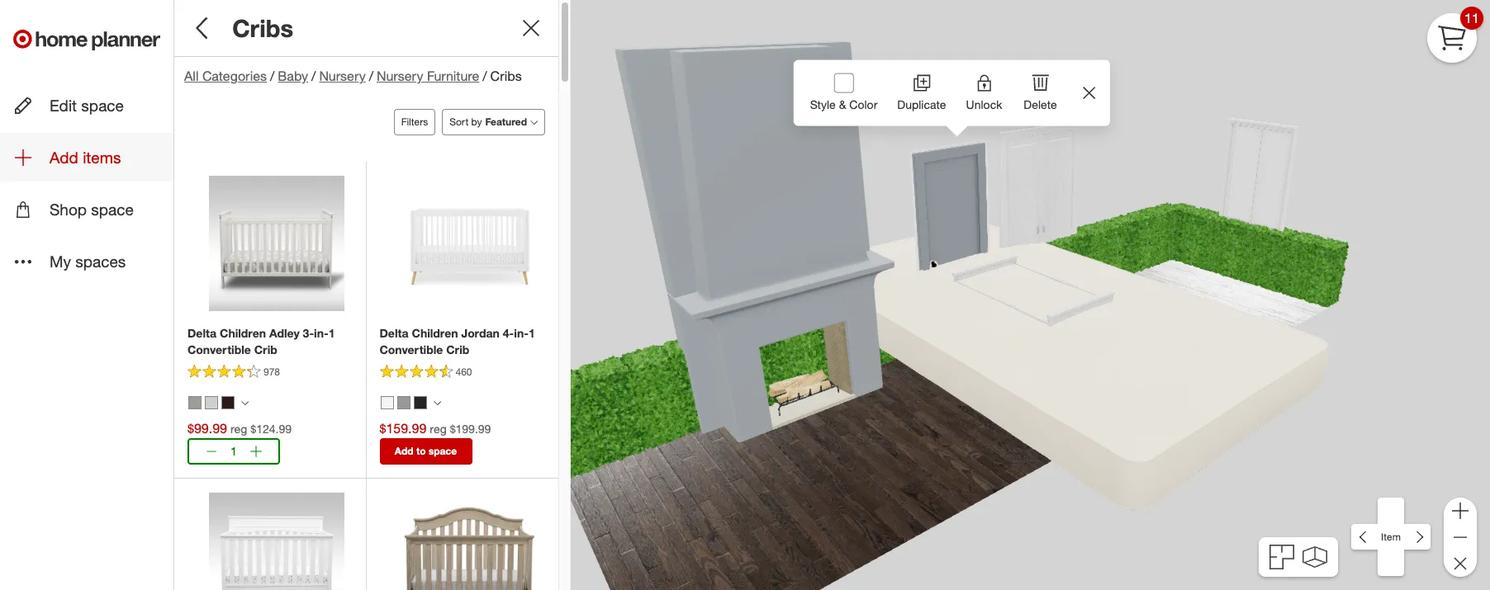 Task type: describe. For each thing, give the bounding box(es) containing it.
all categories button
[[184, 67, 267, 86]]

my spaces
[[50, 252, 126, 271]]

delta children adley 3-in-1 convertible crib image
[[209, 176, 344, 312]]

delta children adley 3-in-1 convertible crib button
[[188, 326, 352, 359]]

3 / from the left
[[369, 68, 374, 84]]

by
[[472, 116, 482, 128]]

shop space button
[[0, 185, 174, 234]]

my
[[50, 252, 71, 271]]

reg for $99.99
[[231, 422, 247, 436]]

11 button
[[1428, 7, 1484, 63]]

$99.99
[[188, 421, 227, 437]]

reg for $159.99
[[430, 422, 447, 436]]

edit
[[50, 96, 77, 115]]

nursery button
[[319, 67, 366, 86]]

unlock button
[[957, 60, 1013, 123]]

delta children jordan 4-in-1 convertible crib button
[[380, 326, 545, 359]]

add for add to space
[[395, 445, 414, 458]]

convertible for $159.99
[[380, 343, 443, 357]]

space for edit space
[[81, 96, 124, 115]]

convertible for $99.99
[[188, 343, 251, 357]]

unlock
[[967, 97, 1003, 111]]

in- for $159.99
[[514, 327, 529, 341]]

1 for $99.99
[[329, 327, 335, 341]]

filters button
[[394, 109, 436, 136]]

sort by featured
[[450, 116, 527, 128]]

delta children skylar 6-in-1 convertible crib image
[[209, 493, 344, 591]]

4 / from the left
[[483, 68, 487, 84]]

move asset west by 6" image
[[1352, 524, 1379, 551]]

shop space
[[50, 200, 134, 219]]

add to space button
[[380, 439, 472, 465]]

item
[[1382, 531, 1401, 544]]

delta children jordan 4-in-1 convertible crib image
[[401, 176, 537, 312]]

1 for $159.99
[[529, 327, 535, 341]]

$159.99 reg $199.99
[[380, 421, 491, 437]]

gray image
[[397, 397, 410, 410]]

bianca white image
[[381, 397, 394, 410]]

bianca white image
[[205, 397, 218, 410]]

all categories / baby / nursery / nursery furniture / cribs
[[184, 68, 522, 84]]

dark chocolate image
[[221, 397, 235, 410]]

color
[[850, 97, 878, 111]]

add for add items
[[50, 148, 78, 167]]

adley
[[269, 327, 300, 341]]

delta for $159.99
[[380, 327, 409, 341]]

in- for $99.99
[[314, 327, 329, 341]]

delete button
[[1013, 60, 1069, 123]]

gray image
[[188, 397, 202, 410]]

style & color
[[811, 97, 878, 111]]

11
[[1465, 10, 1480, 26]]

baby button
[[278, 67, 308, 86]]

2 / from the left
[[312, 68, 316, 84]]

sort
[[450, 116, 469, 128]]

460
[[456, 366, 472, 379]]

featured
[[485, 116, 527, 128]]

delta children adley 3-in-1 convertible crib
[[188, 327, 335, 357]]



Task type: vqa. For each thing, say whether or not it's contained in the screenshot.
Delivery
no



Task type: locate. For each thing, give the bounding box(es) containing it.
delta inside the delta children adley 3-in-1 convertible crib
[[188, 327, 217, 341]]

1 in- from the left
[[314, 327, 329, 341]]

1 vertical spatial add
[[395, 445, 414, 458]]

1 1 from the left
[[329, 327, 335, 341]]

delta
[[188, 327, 217, 341], [380, 327, 409, 341]]

crib up 978
[[254, 343, 278, 357]]

reg up add to space
[[430, 422, 447, 436]]

0 horizontal spatial 1
[[329, 327, 335, 341]]

in- right adley
[[314, 327, 329, 341]]

2 convertible from the left
[[380, 343, 443, 357]]

delta up gray icon
[[188, 327, 217, 341]]

978
[[264, 366, 280, 379]]

in- inside delta children jordan 4-in-1 convertible crib
[[514, 327, 529, 341]]

1 nursery from the left
[[319, 68, 366, 84]]

1 reg from the left
[[231, 422, 247, 436]]

reg
[[231, 422, 247, 436], [430, 422, 447, 436]]

space
[[81, 96, 124, 115], [91, 200, 134, 219], [429, 445, 457, 458]]

furniture
[[427, 68, 480, 84]]

duplicate
[[898, 97, 947, 111]]

$159.99
[[380, 421, 427, 437]]

/ right baby in the left top of the page
[[312, 68, 316, 84]]

cribs up featured on the top
[[491, 68, 522, 84]]

0 horizontal spatial add
[[50, 148, 78, 167]]

1 horizontal spatial nursery
[[377, 68, 423, 84]]

2 children from the left
[[412, 327, 458, 341]]

2 crib from the left
[[446, 343, 470, 357]]

/ left baby in the left top of the page
[[270, 68, 275, 84]]

1 horizontal spatial cribs
[[491, 68, 522, 84]]

1 right the 3-
[[329, 327, 335, 341]]

reg inside the $99.99 reg $124.99
[[231, 422, 247, 436]]

add inside "add items" button
[[50, 148, 78, 167]]

2 nursery from the left
[[377, 68, 423, 84]]

0 horizontal spatial nursery
[[319, 68, 366, 84]]

nursery furniture button
[[377, 67, 480, 86]]

spaces
[[75, 252, 126, 271]]

1 right 4-
[[529, 327, 535, 341]]

1 horizontal spatial add
[[395, 445, 414, 458]]

add items
[[50, 148, 121, 167]]

2 in- from the left
[[514, 327, 529, 341]]

1 horizontal spatial reg
[[430, 422, 447, 436]]

delta children farmhouse 6-in-1 convertible crib image
[[401, 493, 537, 591]]

nursery right baby in the left top of the page
[[319, 68, 366, 84]]

all
[[184, 68, 199, 84]]

filters
[[402, 116, 428, 128]]

3-
[[303, 327, 314, 341]]

delta for $99.99
[[188, 327, 217, 341]]

crib for $159.99
[[446, 343, 470, 357]]

in- inside the delta children adley 3-in-1 convertible crib
[[314, 327, 329, 341]]

space right to
[[429, 445, 457, 458]]

jordan
[[461, 327, 500, 341]]

1 children from the left
[[220, 327, 266, 341]]

space for shop space
[[91, 200, 134, 219]]

/ right furniture
[[483, 68, 487, 84]]

1 vertical spatial space
[[91, 200, 134, 219]]

delete
[[1024, 97, 1058, 111]]

2 delta from the left
[[380, 327, 409, 341]]

duplicate button
[[888, 60, 957, 123]]

crib up 460
[[446, 343, 470, 357]]

0 horizontal spatial cribs
[[232, 13, 293, 43]]

&
[[839, 97, 847, 111]]

add inside add to space button
[[395, 445, 414, 458]]

children
[[220, 327, 266, 341], [412, 327, 458, 341]]

add left items
[[50, 148, 78, 167]]

space right edit
[[81, 96, 124, 115]]

crib inside the delta children adley 3-in-1 convertible crib
[[254, 343, 278, 357]]

1 inside the delta children adley 3-in-1 convertible crib
[[329, 327, 335, 341]]

move asset east by 6" image
[[1405, 524, 1431, 551]]

1 horizontal spatial 1
[[529, 327, 535, 341]]

0 horizontal spatial delta
[[188, 327, 217, 341]]

add
[[50, 148, 78, 167], [395, 445, 414, 458]]

2 vertical spatial space
[[429, 445, 457, 458]]

$99.99 reg $124.99
[[188, 421, 292, 437]]

0 vertical spatial cribs
[[232, 13, 293, 43]]

1 vertical spatial cribs
[[491, 68, 522, 84]]

items
[[83, 148, 121, 167]]

in- right jordan
[[514, 327, 529, 341]]

children inside delta children jordan 4-in-1 convertible crib
[[412, 327, 458, 341]]

delta up bianca white icon
[[380, 327, 409, 341]]

edit space button
[[0, 81, 174, 130]]

shop
[[50, 200, 87, 219]]

0 horizontal spatial in-
[[314, 327, 329, 341]]

crib inside delta children jordan 4-in-1 convertible crib
[[446, 343, 470, 357]]

add to space
[[395, 445, 457, 458]]

1 inside delta children jordan 4-in-1 convertible crib
[[529, 327, 535, 341]]

nursery up filters
[[377, 68, 423, 84]]

convertible inside delta children jordan 4-in-1 convertible crib
[[380, 343, 443, 357]]

delta inside delta children jordan 4-in-1 convertible crib
[[380, 327, 409, 341]]

convertible up bianca white image
[[188, 343, 251, 357]]

home planner landing page image
[[13, 13, 160, 66]]

convertible
[[188, 343, 251, 357], [380, 343, 443, 357]]

convertible up gray image
[[380, 343, 443, 357]]

convertible inside the delta children adley 3-in-1 convertible crib
[[188, 343, 251, 357]]

1 crib from the left
[[254, 343, 278, 357]]

in-
[[314, 327, 329, 341], [514, 327, 529, 341]]

cribs
[[232, 13, 293, 43], [491, 68, 522, 84]]

top view button icon image
[[1270, 545, 1295, 570]]

crib
[[254, 343, 278, 357], [446, 343, 470, 357]]

1
[[329, 327, 335, 341], [529, 327, 535, 341]]

reg down dark chocolate image
[[231, 422, 247, 436]]

4-
[[503, 327, 514, 341]]

style & color button
[[801, 60, 888, 126]]

delta children jordan 4-in-1 convertible crib
[[380, 327, 535, 357]]

space right shop
[[91, 200, 134, 219]]

$124.99
[[251, 422, 292, 436]]

1 horizontal spatial in-
[[514, 327, 529, 341]]

style
[[811, 97, 836, 111]]

0 horizontal spatial children
[[220, 327, 266, 341]]

children left jordan
[[412, 327, 458, 341]]

0 horizontal spatial reg
[[231, 422, 247, 436]]

1 horizontal spatial children
[[412, 327, 458, 341]]

midnight gray image
[[414, 397, 427, 410]]

children inside the delta children adley 3-in-1 convertible crib
[[220, 327, 266, 341]]

reg inside $159.99 reg $199.99
[[430, 422, 447, 436]]

1 / from the left
[[270, 68, 275, 84]]

0 horizontal spatial crib
[[254, 343, 278, 357]]

my spaces button
[[0, 238, 174, 286]]

categories
[[202, 68, 267, 84]]

nursery
[[319, 68, 366, 84], [377, 68, 423, 84]]

space inside button
[[429, 445, 457, 458]]

/ right nursery button
[[369, 68, 374, 84]]

2 1 from the left
[[529, 327, 535, 341]]

crib for $99.99
[[254, 343, 278, 357]]

to
[[416, 445, 426, 458]]

1 horizontal spatial delta
[[380, 327, 409, 341]]

1 horizontal spatial convertible
[[380, 343, 443, 357]]

/
[[270, 68, 275, 84], [312, 68, 316, 84], [369, 68, 374, 84], [483, 68, 487, 84]]

front view button icon image
[[1303, 547, 1328, 569]]

children for $159.99
[[412, 327, 458, 341]]

1 convertible from the left
[[188, 343, 251, 357]]

1 delta from the left
[[188, 327, 217, 341]]

children for $99.99
[[220, 327, 266, 341]]

cribs up 'categories'
[[232, 13, 293, 43]]

edit space
[[50, 96, 124, 115]]

baby
[[278, 68, 308, 84]]

0 vertical spatial add
[[50, 148, 78, 167]]

0 vertical spatial space
[[81, 96, 124, 115]]

children left adley
[[220, 327, 266, 341]]

2 reg from the left
[[430, 422, 447, 436]]

0 horizontal spatial convertible
[[188, 343, 251, 357]]

add left to
[[395, 445, 414, 458]]

add items button
[[0, 133, 174, 182]]

1 horizontal spatial crib
[[446, 343, 470, 357]]

$199.99
[[450, 422, 491, 436]]



